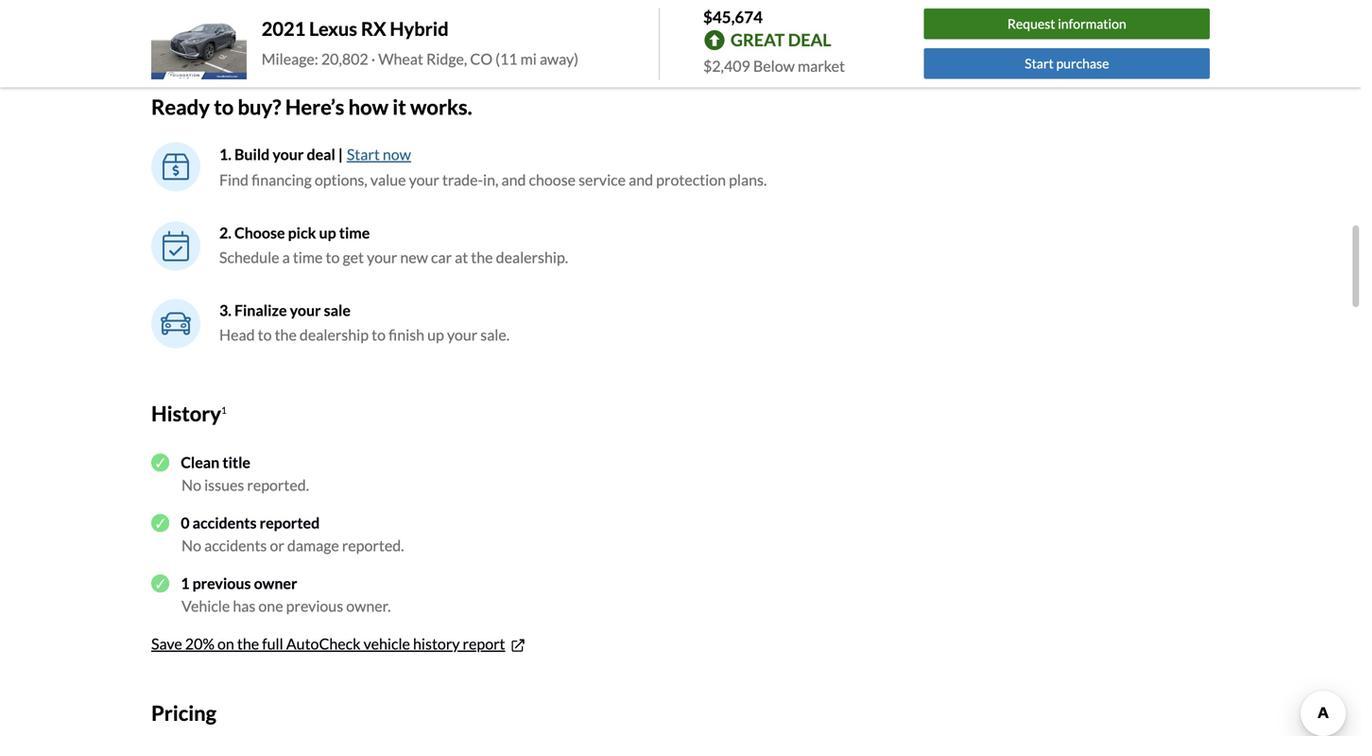 Task type: describe. For each thing, give the bounding box(es) containing it.
wheat
[[378, 49, 423, 68]]

history
[[413, 635, 460, 653]]

your left sale.
[[447, 326, 478, 344]]

vdpcheck image for 1 previous owner
[[151, 575, 169, 593]]

finish
[[389, 326, 424, 344]]

request information
[[1008, 16, 1127, 32]]

to inside 2. choose pick up time schedule a time to get your new car at the dealership.
[[326, 248, 340, 267]]

choose
[[529, 171, 576, 189]]

no for no issues reported.
[[182, 476, 201, 494]]

accidents for reported
[[192, 514, 257, 532]]

in,
[[483, 171, 499, 189]]

sale
[[324, 301, 351, 320]]

ridge,
[[426, 49, 467, 68]]

how
[[348, 95, 389, 119]]

lexus
[[309, 17, 357, 40]]

save
[[151, 635, 182, 653]]

save 20% on the full autocheck vehicle history report
[[151, 635, 505, 653]]

0
[[181, 514, 190, 532]]

dealership.
[[496, 248, 568, 267]]

0 vertical spatial reported.
[[247, 476, 309, 494]]

1. build your deal | start now find financing options, value your trade-in, and choose service and protection plans.
[[219, 145, 767, 189]]

|
[[338, 145, 343, 164]]

0 accidents reported
[[181, 514, 320, 532]]

1 previous owner
[[181, 574, 297, 593]]

2 and from the left
[[629, 171, 653, 189]]

rx
[[361, 17, 386, 40]]

1 vertical spatial time
[[293, 248, 323, 267]]

hybrid
[[390, 17, 449, 40]]

ready
[[151, 95, 210, 119]]

up inside 3. finalize your sale head to the dealership to finish up your sale.
[[427, 326, 444, 344]]

your right value
[[409, 171, 439, 189]]

history
[[151, 401, 221, 426]]

2.
[[219, 224, 231, 242]]

your inside 2. choose pick up time schedule a time to get your new car at the dealership.
[[367, 248, 397, 267]]

auto
[[208, 6, 241, 24]]

finalize
[[234, 301, 287, 320]]

the inside 2. choose pick up time schedule a time to get your new car at the dealership.
[[471, 248, 493, 267]]

car
[[431, 248, 452, 267]]

accidents for or
[[204, 536, 267, 555]]

issues
[[204, 476, 244, 494]]

2021
[[262, 17, 306, 40]]

build
[[234, 145, 270, 164]]

buy?
[[238, 95, 281, 119]]

request
[[1008, 16, 1055, 32]]

report
[[463, 635, 505, 653]]

market
[[798, 57, 845, 75]]

has
[[233, 597, 256, 615]]

title
[[222, 453, 250, 472]]

no issues reported.
[[182, 476, 309, 494]]

android
[[151, 6, 205, 24]]

here's
[[285, 95, 344, 119]]

a
[[282, 248, 290, 267]]

clean title
[[181, 453, 250, 472]]

3.
[[219, 301, 231, 320]]

to left buy?
[[214, 95, 234, 119]]

start inside button
[[1025, 55, 1054, 71]]

1.
[[219, 145, 231, 164]]

2021 lexus rx hybrid mileage: 20,802 · wheat ridge, co (11 mi away)
[[262, 17, 579, 68]]

full
[[262, 635, 283, 653]]

head
[[219, 326, 255, 344]]

2. choose pick up time schedule a time to get your new car at the dealership.
[[219, 224, 568, 267]]

bluetooth
[[151, 29, 218, 47]]

history 1
[[151, 401, 227, 426]]

ready to buy? here's how it works.
[[151, 95, 472, 119]]

android auto bluetooth
[[151, 6, 241, 47]]

$2,409
[[703, 57, 750, 75]]

up inside 2. choose pick up time schedule a time to get your new car at the dealership.
[[319, 224, 336, 242]]

new
[[400, 248, 428, 267]]

vehicle has one previous owner.
[[182, 597, 391, 615]]

information
[[1058, 16, 1127, 32]]

sale.
[[480, 326, 510, 344]]

pick
[[288, 224, 316, 242]]

start purchase button
[[924, 48, 1210, 79]]

owner
[[254, 574, 297, 593]]

vehicle
[[182, 597, 230, 615]]

your left sale
[[290, 301, 321, 320]]

no for no accidents or damage reported.
[[182, 536, 201, 555]]

on
[[217, 635, 234, 653]]



Task type: locate. For each thing, give the bounding box(es) containing it.
choose
[[234, 224, 285, 242]]

0 vertical spatial 1
[[221, 405, 227, 416]]

up
[[319, 224, 336, 242], [427, 326, 444, 344]]

0 vertical spatial the
[[471, 248, 493, 267]]

vehicle
[[364, 635, 410, 653]]

$45,674
[[703, 7, 763, 26]]

1 no from the top
[[182, 476, 201, 494]]

1 up vehicle
[[181, 574, 190, 593]]

1 horizontal spatial reported.
[[342, 536, 404, 555]]

reported. right damage
[[342, 536, 404, 555]]

great deal
[[731, 29, 832, 50]]

reported. up reported
[[247, 476, 309, 494]]

deal
[[788, 29, 832, 50]]

2021 lexus rx hybrid image
[[151, 8, 247, 80]]

0 horizontal spatial and
[[501, 171, 526, 189]]

vdpcheck image for 0 accidents reported
[[151, 514, 169, 532]]

clean
[[181, 453, 220, 472]]

1 and from the left
[[501, 171, 526, 189]]

1 vertical spatial up
[[427, 326, 444, 344]]

20,802
[[321, 49, 368, 68]]

1 vdpcheck image from the top
[[151, 454, 169, 472]]

$2,409 below market
[[703, 57, 845, 75]]

1 vertical spatial no
[[182, 536, 201, 555]]

start right |
[[347, 145, 380, 164]]

previous up autocheck
[[286, 597, 343, 615]]

your
[[273, 145, 304, 164], [409, 171, 439, 189], [367, 248, 397, 267], [290, 301, 321, 320], [447, 326, 478, 344]]

accidents down issues
[[192, 514, 257, 532]]

the down finalize
[[275, 326, 297, 344]]

one
[[258, 597, 283, 615]]

1 horizontal spatial time
[[339, 224, 370, 242]]

0 vertical spatial no
[[182, 476, 201, 494]]

at
[[455, 248, 468, 267]]

to left finish
[[372, 326, 386, 344]]

time
[[339, 224, 370, 242], [293, 248, 323, 267]]

owner.
[[346, 597, 391, 615]]

·
[[371, 49, 375, 68]]

0 horizontal spatial up
[[319, 224, 336, 242]]

start purchase
[[1025, 55, 1109, 71]]

1 horizontal spatial previous
[[286, 597, 343, 615]]

0 horizontal spatial previous
[[192, 574, 251, 593]]

2 horizontal spatial the
[[471, 248, 493, 267]]

below
[[753, 57, 795, 75]]

to down finalize
[[258, 326, 272, 344]]

save 20% on the full autocheck vehicle history report link
[[151, 635, 527, 655]]

1 vertical spatial vdpcheck image
[[151, 514, 169, 532]]

0 horizontal spatial time
[[293, 248, 323, 267]]

start inside '1. build your deal | start now find financing options, value your trade-in, and choose service and protection plans.'
[[347, 145, 380, 164]]

0 vertical spatial time
[[339, 224, 370, 242]]

2 vertical spatial the
[[237, 635, 259, 653]]

no down 0
[[182, 536, 201, 555]]

great
[[731, 29, 785, 50]]

accidents
[[192, 514, 257, 532], [204, 536, 267, 555]]

to
[[214, 95, 234, 119], [326, 248, 340, 267], [258, 326, 272, 344], [372, 326, 386, 344]]

vdpcheck image up save
[[151, 575, 169, 593]]

1
[[221, 405, 227, 416], [181, 574, 190, 593]]

or
[[270, 536, 284, 555]]

1 vertical spatial previous
[[286, 597, 343, 615]]

and right in,
[[501, 171, 526, 189]]

damage
[[287, 536, 339, 555]]

the right on
[[237, 635, 259, 653]]

1 inside history 1
[[221, 405, 227, 416]]

0 horizontal spatial the
[[237, 635, 259, 653]]

1 horizontal spatial up
[[427, 326, 444, 344]]

0 horizontal spatial start
[[347, 145, 380, 164]]

no down clean at the left of the page
[[182, 476, 201, 494]]

up right pick
[[319, 224, 336, 242]]

up right finish
[[427, 326, 444, 344]]

the inside 3. finalize your sale head to the dealership to finish up your sale.
[[275, 326, 297, 344]]

works.
[[410, 95, 472, 119]]

your up financing at the top of page
[[273, 145, 304, 164]]

0 horizontal spatial reported.
[[247, 476, 309, 494]]

2 no from the top
[[182, 536, 201, 555]]

mi
[[521, 49, 537, 68]]

0 vertical spatial accidents
[[192, 514, 257, 532]]

plans.
[[729, 171, 767, 189]]

vdpcheck image for clean title
[[151, 454, 169, 472]]

away)
[[540, 49, 579, 68]]

now
[[383, 145, 411, 164]]

your right get
[[367, 248, 397, 267]]

1 vertical spatial accidents
[[204, 536, 267, 555]]

and right service
[[629, 171, 653, 189]]

to left get
[[326, 248, 340, 267]]

previous up vehicle
[[192, 574, 251, 593]]

schedule
[[219, 248, 279, 267]]

time up get
[[339, 224, 370, 242]]

1 horizontal spatial start
[[1025, 55, 1054, 71]]

0 vertical spatial vdpcheck image
[[151, 454, 169, 472]]

1 vertical spatial the
[[275, 326, 297, 344]]

protection
[[656, 171, 726, 189]]

(11
[[496, 49, 518, 68]]

get
[[343, 248, 364, 267]]

start now button
[[346, 142, 412, 167]]

vdpcheck image
[[151, 454, 169, 472], [151, 514, 169, 532], [151, 575, 169, 593]]

1 horizontal spatial 1
[[221, 405, 227, 416]]

financing
[[252, 171, 312, 189]]

1 horizontal spatial the
[[275, 326, 297, 344]]

0 vertical spatial previous
[[192, 574, 251, 593]]

start down the "request"
[[1025, 55, 1054, 71]]

20%
[[185, 635, 215, 653]]

it
[[393, 95, 406, 119]]

1 vertical spatial 1
[[181, 574, 190, 593]]

dealership
[[300, 326, 369, 344]]

reported
[[260, 514, 320, 532]]

autocheck
[[286, 635, 361, 653]]

and
[[501, 171, 526, 189], [629, 171, 653, 189]]

purchase
[[1056, 55, 1109, 71]]

1 horizontal spatial and
[[629, 171, 653, 189]]

vdpcheck image left clean at the left of the page
[[151, 454, 169, 472]]

time right a
[[293, 248, 323, 267]]

1 vertical spatial reported.
[[342, 536, 404, 555]]

start
[[1025, 55, 1054, 71], [347, 145, 380, 164]]

1 vertical spatial start
[[347, 145, 380, 164]]

request information button
[[924, 9, 1210, 39]]

deal
[[307, 145, 335, 164]]

3 vdpcheck image from the top
[[151, 575, 169, 593]]

no
[[182, 476, 201, 494], [182, 536, 201, 555]]

trade-
[[442, 171, 483, 189]]

service
[[579, 171, 626, 189]]

co
[[470, 49, 493, 68]]

reported.
[[247, 476, 309, 494], [342, 536, 404, 555]]

3. finalize your sale head to the dealership to finish up your sale.
[[219, 301, 510, 344]]

value
[[370, 171, 406, 189]]

options,
[[315, 171, 368, 189]]

0 vertical spatial up
[[319, 224, 336, 242]]

mileage:
[[262, 49, 318, 68]]

the
[[471, 248, 493, 267], [275, 326, 297, 344], [237, 635, 259, 653]]

0 vertical spatial start
[[1025, 55, 1054, 71]]

pricing
[[151, 701, 217, 725]]

2 vdpcheck image from the top
[[151, 514, 169, 532]]

vdpcheck image left 0
[[151, 514, 169, 532]]

2 vertical spatial vdpcheck image
[[151, 575, 169, 593]]

1 up clean title
[[221, 405, 227, 416]]

no accidents or damage reported.
[[182, 536, 404, 555]]

find
[[219, 171, 249, 189]]

the right at
[[471, 248, 493, 267]]

accidents down 0 accidents reported
[[204, 536, 267, 555]]

0 horizontal spatial 1
[[181, 574, 190, 593]]

save 20% on the full autocheck vehicle history report image
[[509, 637, 527, 655]]



Task type: vqa. For each thing, say whether or not it's contained in the screenshot.
full
yes



